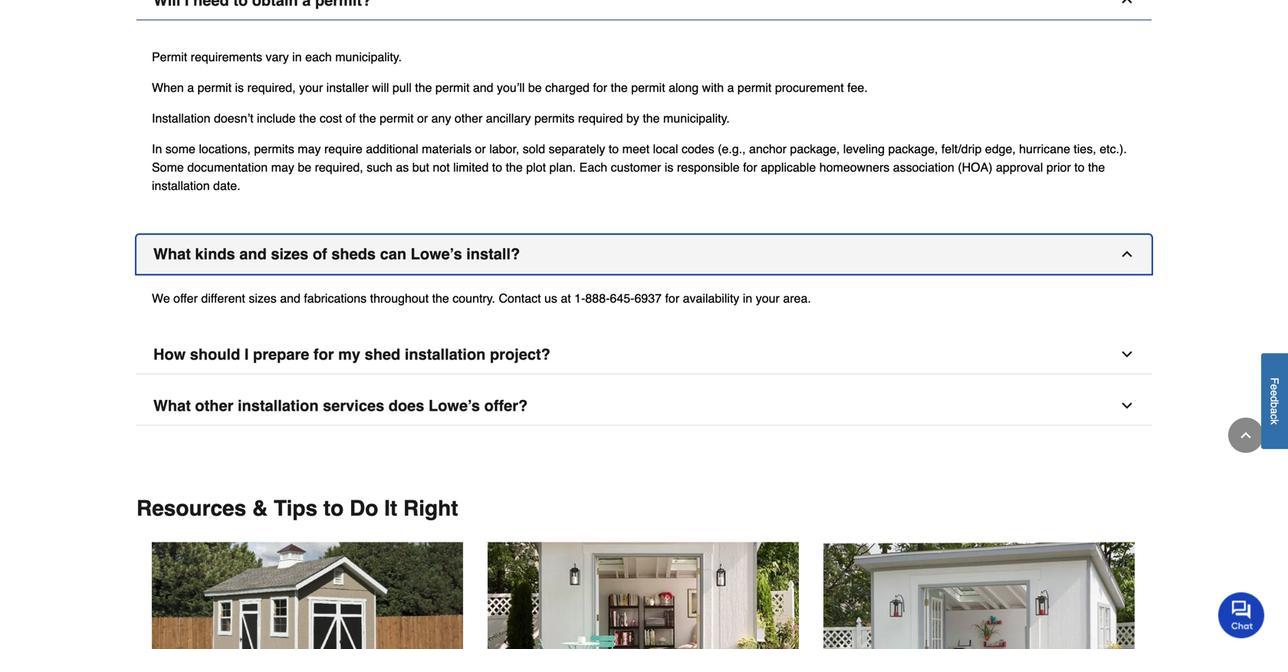 Task type: vqa. For each thing, say whether or not it's contained in the screenshot.
'start.'
no



Task type: locate. For each thing, give the bounding box(es) containing it.
tips
[[274, 497, 318, 521]]

felt/drip
[[942, 142, 982, 156]]

1 horizontal spatial in
[[743, 292, 753, 306]]

0 horizontal spatial and
[[240, 246, 267, 263]]

2 what from the top
[[153, 397, 191, 415]]

offer
[[173, 292, 198, 306]]

0 horizontal spatial package,
[[790, 142, 840, 156]]

and inside button
[[240, 246, 267, 263]]

what inside button
[[153, 397, 191, 415]]

is
[[235, 81, 244, 95], [665, 160, 674, 175]]

1 vertical spatial is
[[665, 160, 674, 175]]

sizes up fabrications at the left of page
[[271, 246, 309, 263]]

we
[[152, 292, 170, 306]]

labor,
[[490, 142, 520, 156]]

installation right shed
[[405, 346, 486, 364]]

0 vertical spatial or
[[417, 111, 428, 126]]

permit
[[198, 81, 232, 95], [436, 81, 470, 95], [631, 81, 666, 95], [738, 81, 772, 95], [380, 111, 414, 126]]

1 horizontal spatial installation
[[238, 397, 319, 415]]

1 vertical spatial chevron up image
[[1239, 428, 1254, 443]]

required, up include
[[247, 81, 296, 95]]

1 vertical spatial of
[[313, 246, 327, 263]]

f
[[1269, 378, 1281, 385]]

may
[[298, 142, 321, 156], [271, 160, 294, 175]]

0 horizontal spatial be
[[298, 160, 312, 175]]

be
[[528, 81, 542, 95], [298, 160, 312, 175]]

different
[[201, 292, 245, 306]]

1 horizontal spatial chevron up image
[[1239, 428, 1254, 443]]

1 vertical spatial sizes
[[249, 292, 277, 306]]

availability
[[683, 292, 740, 306]]

k
[[1269, 420, 1281, 425]]

1 horizontal spatial municipality.
[[664, 111, 730, 126]]

1 horizontal spatial package,
[[889, 142, 938, 156]]

1 horizontal spatial a
[[728, 81, 734, 95]]

and
[[473, 81, 494, 95], [240, 246, 267, 263], [280, 292, 301, 306]]

to left meet
[[609, 142, 619, 156]]

of right cost
[[346, 111, 356, 126]]

2 vertical spatial and
[[280, 292, 301, 306]]

2 horizontal spatial and
[[473, 81, 494, 95]]

doesn't
[[214, 111, 254, 126]]

sheds
[[332, 246, 376, 263]]

1 horizontal spatial permits
[[535, 111, 575, 126]]

0 vertical spatial what
[[153, 246, 191, 263]]

when
[[152, 81, 184, 95]]

1 horizontal spatial required,
[[315, 160, 363, 175]]

municipality. up codes
[[664, 111, 730, 126]]

materials
[[422, 142, 472, 156]]

applicable
[[761, 160, 816, 175]]

with
[[702, 81, 724, 95]]

0 vertical spatial of
[[346, 111, 356, 126]]

or up limited
[[475, 142, 486, 156]]

additional
[[366, 142, 419, 156]]

2 horizontal spatial a
[[1269, 409, 1281, 415]]

chevron up image inside scroll to top element
[[1239, 428, 1254, 443]]

0 vertical spatial and
[[473, 81, 494, 95]]

local
[[653, 142, 679, 156]]

what left kinds
[[153, 246, 191, 263]]

0 horizontal spatial your
[[299, 81, 323, 95]]

0 vertical spatial chevron up image
[[1120, 0, 1135, 8]]

1 vertical spatial may
[[271, 160, 294, 175]]

for left my
[[314, 346, 334, 364]]

0 horizontal spatial installation
[[152, 179, 210, 193]]

or inside in some locations, permits may require additional materials or labor, sold separately to meet local codes (e.g., anchor package, leveling package, felt/drip edge, hurricane ties, etc.). some documentation may be required, such as but not limited to the plot plan. each customer is responsible for applicable homeowners association (hoa) approval prior to the installation date.
[[475, 142, 486, 156]]

for down anchor
[[743, 160, 758, 175]]

installation inside how should i prepare for my shed installation project? button
[[405, 346, 486, 364]]

1 vertical spatial other
[[195, 397, 234, 415]]

0 vertical spatial installation
[[152, 179, 210, 193]]

other inside button
[[195, 397, 234, 415]]

resources
[[137, 497, 246, 521]]

2 e from the top
[[1269, 391, 1281, 397]]

0 horizontal spatial in
[[292, 50, 302, 64]]

or for materials
[[475, 142, 486, 156]]

0 vertical spatial in
[[292, 50, 302, 64]]

codes
[[682, 142, 715, 156]]

0 vertical spatial sizes
[[271, 246, 309, 263]]

e up 'd'
[[1269, 385, 1281, 391]]

what
[[153, 246, 191, 263], [153, 397, 191, 415]]

permits down charged
[[535, 111, 575, 126]]

e up b
[[1269, 391, 1281, 397]]

responsible
[[677, 160, 740, 175]]

0 vertical spatial your
[[299, 81, 323, 95]]

installation down some
[[152, 179, 210, 193]]

be right you'll
[[528, 81, 542, 95]]

the left "country."
[[432, 292, 449, 306]]

may down include
[[271, 160, 294, 175]]

1 vertical spatial or
[[475, 142, 486, 156]]

2 horizontal spatial installation
[[405, 346, 486, 364]]

permits down include
[[254, 142, 294, 156]]

1 vertical spatial lowe's
[[429, 397, 480, 415]]

along
[[669, 81, 699, 95]]

and right kinds
[[240, 246, 267, 263]]

of left sheds
[[313, 246, 327, 263]]

1 horizontal spatial and
[[280, 292, 301, 306]]

0 vertical spatial required,
[[247, 81, 296, 95]]

charged
[[545, 81, 590, 95]]

6937
[[635, 292, 662, 306]]

other down "should"
[[195, 397, 234, 415]]

to down labor, on the left of the page
[[492, 160, 503, 175]]

the down labor, on the left of the page
[[506, 160, 523, 175]]

can
[[380, 246, 407, 263]]

is down local
[[665, 160, 674, 175]]

country.
[[453, 292, 496, 306]]

the up by
[[611, 81, 628, 95]]

lowe's right can
[[411, 246, 462, 263]]

may left require
[[298, 142, 321, 156]]

approval
[[996, 160, 1044, 175]]

sold
[[523, 142, 545, 156]]

when a permit is required, your installer will pull the permit and you'll be charged for the permit along with a permit procurement fee.
[[152, 81, 868, 95]]

what kinds and sizes of sheds can lowe's install? button
[[137, 235, 1152, 274]]

0 horizontal spatial municipality.
[[335, 50, 402, 64]]

a right with
[[728, 81, 734, 95]]

e
[[1269, 385, 1281, 391], [1269, 391, 1281, 397]]

1 vertical spatial and
[[240, 246, 267, 263]]

package,
[[790, 142, 840, 156], [889, 142, 938, 156]]

2 vertical spatial installation
[[238, 397, 319, 415]]

1 horizontal spatial your
[[756, 292, 780, 306]]

0 vertical spatial lowe's
[[411, 246, 462, 263]]

1 horizontal spatial be
[[528, 81, 542, 95]]

installation down prepare
[[238, 397, 319, 415]]

your down each
[[299, 81, 323, 95]]

in right availability at the right top of page
[[743, 292, 753, 306]]

what other installation services does lowe's offer?
[[153, 397, 528, 415]]

lowe's right does
[[429, 397, 480, 415]]

1 vertical spatial permits
[[254, 142, 294, 156]]

required
[[578, 111, 623, 126]]

a right when at the left top
[[187, 81, 194, 95]]

what down the how
[[153, 397, 191, 415]]

installation inside in some locations, permits may require additional materials or labor, sold separately to meet local codes (e.g., anchor package, leveling package, felt/drip edge, hurricane ties, etc.). some documentation may be required, such as but not limited to the plot plan. each customer is responsible for applicable homeowners association (hoa) approval prior to the installation date.
[[152, 179, 210, 193]]

chevron up image
[[1120, 0, 1135, 8], [1239, 428, 1254, 443]]

permits inside in some locations, permits may require additional materials or labor, sold separately to meet local codes (e.g., anchor package, leveling package, felt/drip edge, hurricane ties, etc.). some documentation may be required, such as but not limited to the plot plan. each customer is responsible for applicable homeowners association (hoa) approval prior to the installation date.
[[254, 142, 294, 156]]

package, up applicable
[[790, 142, 840, 156]]

permit up installation doesn't include the cost of the permit or any other ancillary permits required by the municipality.
[[436, 81, 470, 95]]

etc.).
[[1100, 142, 1127, 156]]

0 vertical spatial be
[[528, 81, 542, 95]]

1 vertical spatial municipality.
[[664, 111, 730, 126]]

your left area.
[[756, 292, 780, 306]]

a
[[187, 81, 194, 95], [728, 81, 734, 95], [1269, 409, 1281, 415]]

lowe's
[[411, 246, 462, 263], [429, 397, 480, 415]]

1 vertical spatial be
[[298, 160, 312, 175]]

1 horizontal spatial may
[[298, 142, 321, 156]]

be inside in some locations, permits may require additional materials or labor, sold separately to meet local codes (e.g., anchor package, leveling package, felt/drip edge, hurricane ties, etc.). some documentation may be required, such as but not limited to the plot plan. each customer is responsible for applicable homeowners association (hoa) approval prior to the installation date.
[[298, 160, 312, 175]]

of
[[346, 111, 356, 126], [313, 246, 327, 263]]

(hoa)
[[958, 160, 993, 175]]

other right any
[[455, 111, 483, 126]]

in right vary
[[292, 50, 302, 64]]

for up required
[[593, 81, 608, 95]]

1 vertical spatial what
[[153, 397, 191, 415]]

0 horizontal spatial or
[[417, 111, 428, 126]]

shed
[[365, 346, 401, 364]]

to down ties,
[[1075, 160, 1085, 175]]

1 horizontal spatial is
[[665, 160, 674, 175]]

the right by
[[643, 111, 660, 126]]

required, inside in some locations, permits may require additional materials or labor, sold separately to meet local codes (e.g., anchor package, leveling package, felt/drip edge, hurricane ties, etc.). some documentation may be required, such as but not limited to the plot plan. each customer is responsible for applicable homeowners association (hoa) approval prior to the installation date.
[[315, 160, 363, 175]]

installation
[[152, 111, 211, 126]]

permits
[[535, 111, 575, 126], [254, 142, 294, 156]]

installation inside what other installation services does lowe's offer? button
[[238, 397, 319, 415]]

1 package, from the left
[[790, 142, 840, 156]]

1 horizontal spatial or
[[475, 142, 486, 156]]

lowe's inside button
[[429, 397, 480, 415]]

throughout
[[370, 292, 429, 306]]

0 vertical spatial other
[[455, 111, 483, 126]]

0 horizontal spatial is
[[235, 81, 244, 95]]

f e e d b a c k button
[[1262, 354, 1289, 450]]

and left fabrications at the left of page
[[280, 292, 301, 306]]

install?
[[467, 246, 520, 263]]

some
[[152, 160, 184, 175]]

1 vertical spatial installation
[[405, 346, 486, 364]]

chat invite button image
[[1219, 592, 1266, 639]]

0 horizontal spatial other
[[195, 397, 234, 415]]

anchor
[[749, 142, 787, 156]]

a up the "k" at bottom right
[[1269, 409, 1281, 415]]

sizes right different
[[249, 292, 277, 306]]

1 horizontal spatial other
[[455, 111, 483, 126]]

not
[[433, 160, 450, 175]]

municipality. up will
[[335, 50, 402, 64]]

as
[[396, 160, 409, 175]]

0 vertical spatial may
[[298, 142, 321, 156]]

c
[[1269, 415, 1281, 420]]

a video about building a she shed. image
[[488, 543, 799, 650]]

be left such on the top left
[[298, 160, 312, 175]]

sizes inside button
[[271, 246, 309, 263]]

what inside button
[[153, 246, 191, 263]]

sizes
[[271, 246, 309, 263], [249, 292, 277, 306]]

1 what from the top
[[153, 246, 191, 263]]

&
[[252, 497, 268, 521]]

required,
[[247, 81, 296, 95], [315, 160, 363, 175]]

0 horizontal spatial permits
[[254, 142, 294, 156]]

is up the doesn't
[[235, 81, 244, 95]]

and left you'll
[[473, 81, 494, 95]]

your
[[299, 81, 323, 95], [756, 292, 780, 306]]

permit down 'requirements'
[[198, 81, 232, 95]]

2 package, from the left
[[889, 142, 938, 156]]

pull
[[393, 81, 412, 95]]

1 vertical spatial your
[[756, 292, 780, 306]]

required, down require
[[315, 160, 363, 175]]

any
[[432, 111, 451, 126]]

municipality.
[[335, 50, 402, 64], [664, 111, 730, 126]]

1 vertical spatial required,
[[315, 160, 363, 175]]

or left any
[[417, 111, 428, 126]]

permit right with
[[738, 81, 772, 95]]

package, up association
[[889, 142, 938, 156]]

for inside in some locations, permits may require additional materials or labor, sold separately to meet local codes (e.g., anchor package, leveling package, felt/drip edge, hurricane ties, etc.). some documentation may be required, such as but not limited to the plot plan. each customer is responsible for applicable homeowners association (hoa) approval prior to the installation date.
[[743, 160, 758, 175]]

sizes for and
[[271, 246, 309, 263]]

lowe's inside button
[[411, 246, 462, 263]]

plan.
[[550, 160, 576, 175]]

what for what other installation services does lowe's offer?
[[153, 397, 191, 415]]

0 horizontal spatial of
[[313, 246, 327, 263]]

customer
[[611, 160, 661, 175]]



Task type: describe. For each thing, give the bounding box(es) containing it.
include
[[257, 111, 296, 126]]

prepare
[[253, 346, 309, 364]]

such
[[367, 160, 393, 175]]

0 vertical spatial permits
[[535, 111, 575, 126]]

i
[[245, 346, 249, 364]]

is inside in some locations, permits may require additional materials or labor, sold separately to meet local codes (e.g., anchor package, leveling package, felt/drip edge, hurricane ties, etc.). some documentation may be required, such as but not limited to the plot plan. each customer is responsible for applicable homeowners association (hoa) approval prior to the installation date.
[[665, 160, 674, 175]]

how
[[153, 346, 186, 364]]

a inside 'button'
[[1269, 409, 1281, 415]]

b
[[1269, 403, 1281, 409]]

permit
[[152, 50, 187, 64]]

permit requirements vary in each municipality.
[[152, 50, 402, 64]]

by
[[627, 111, 640, 126]]

hurricane
[[1020, 142, 1071, 156]]

installation doesn't include the cost of the permit or any other ancillary permits required by the municipality.
[[152, 111, 734, 126]]

require
[[324, 142, 363, 156]]

resources & tips to do it right
[[137, 497, 458, 521]]

to left do
[[324, 497, 344, 521]]

area.
[[783, 292, 811, 306]]

1 e from the top
[[1269, 385, 1281, 391]]

a storage shed set up as a home office she shed with french doors and office furnishings. image
[[824, 543, 1135, 650]]

services
[[323, 397, 384, 415]]

we offer different sizes and fabrications throughout the country. contact us at 1-888-645-6937 for availability in your area.
[[152, 292, 811, 306]]

888-
[[586, 292, 610, 306]]

contact
[[499, 292, 541, 306]]

permit up additional
[[380, 111, 414, 126]]

1 horizontal spatial of
[[346, 111, 356, 126]]

permit up by
[[631, 81, 666, 95]]

meet
[[623, 142, 650, 156]]

chevron down image
[[1120, 347, 1135, 363]]

1-
[[575, 292, 586, 306]]

of inside button
[[313, 246, 327, 263]]

fabrications
[[304, 292, 367, 306]]

procurement
[[775, 81, 844, 95]]

what kinds and sizes of sheds can lowe's install?
[[153, 246, 520, 263]]

edge,
[[986, 142, 1016, 156]]

it
[[384, 497, 398, 521]]

0 horizontal spatial may
[[271, 160, 294, 175]]

plot
[[526, 160, 546, 175]]

date.
[[213, 179, 241, 193]]

offer?
[[484, 397, 528, 415]]

cost
[[320, 111, 342, 126]]

chevron up image
[[1120, 247, 1135, 262]]

kinds
[[195, 246, 235, 263]]

f e e d b a c k
[[1269, 378, 1281, 425]]

the down ties,
[[1089, 160, 1106, 175]]

0 vertical spatial is
[[235, 81, 244, 95]]

in some locations, permits may require additional materials or labor, sold separately to meet local codes (e.g., anchor package, leveling package, felt/drip edge, hurricane ties, etc.). some documentation may be required, such as but not limited to the plot plan. each customer is responsible for applicable homeowners association (hoa) approval prior to the installation date.
[[152, 142, 1127, 193]]

separately
[[549, 142, 606, 156]]

for inside button
[[314, 346, 334, 364]]

the right pull
[[415, 81, 432, 95]]

sizes for different
[[249, 292, 277, 306]]

scroll to top element
[[1229, 418, 1264, 453]]

you'll
[[497, 81, 525, 95]]

for right 6937
[[665, 292, 680, 306]]

chevron down image
[[1120, 399, 1135, 414]]

ancillary
[[486, 111, 531, 126]]

project?
[[490, 346, 551, 364]]

0 horizontal spatial chevron up image
[[1120, 0, 1135, 8]]

how should i prepare for my shed installation project? button
[[137, 336, 1152, 375]]

1 vertical spatial in
[[743, 292, 753, 306]]

each
[[305, 50, 332, 64]]

how should i prepare for my shed installation project?
[[153, 346, 551, 364]]

my
[[338, 346, 361, 364]]

(e.g.,
[[718, 142, 746, 156]]

documentation
[[187, 160, 268, 175]]

prior
[[1047, 160, 1071, 175]]

at
[[561, 292, 571, 306]]

0 horizontal spatial a
[[187, 81, 194, 95]]

requirements
[[191, 50, 262, 64]]

each
[[580, 160, 608, 175]]

us
[[545, 292, 558, 306]]

or for permit
[[417, 111, 428, 126]]

does
[[389, 397, 425, 415]]

some
[[166, 142, 196, 156]]

vary
[[266, 50, 289, 64]]

the down will
[[359, 111, 376, 126]]

645-
[[610, 292, 635, 306]]

0 vertical spatial municipality.
[[335, 50, 402, 64]]

d
[[1269, 397, 1281, 403]]

what other installation services does lowe's offer? button
[[137, 387, 1152, 426]]

0 horizontal spatial required,
[[247, 81, 296, 95]]

installer
[[327, 81, 369, 95]]

will
[[372, 81, 389, 95]]

the left cost
[[299, 111, 316, 126]]

what for what kinds and sizes of sheds can lowe's install?
[[153, 246, 191, 263]]

but
[[412, 160, 430, 175]]

homeowners
[[820, 160, 890, 175]]

a gray and white wood storage shed with windows and twin doors set up in a fenced backyard. image
[[152, 543, 463, 650]]

association
[[893, 160, 955, 175]]

right
[[403, 497, 458, 521]]

limited
[[453, 160, 489, 175]]

do
[[350, 497, 378, 521]]

in
[[152, 142, 162, 156]]



